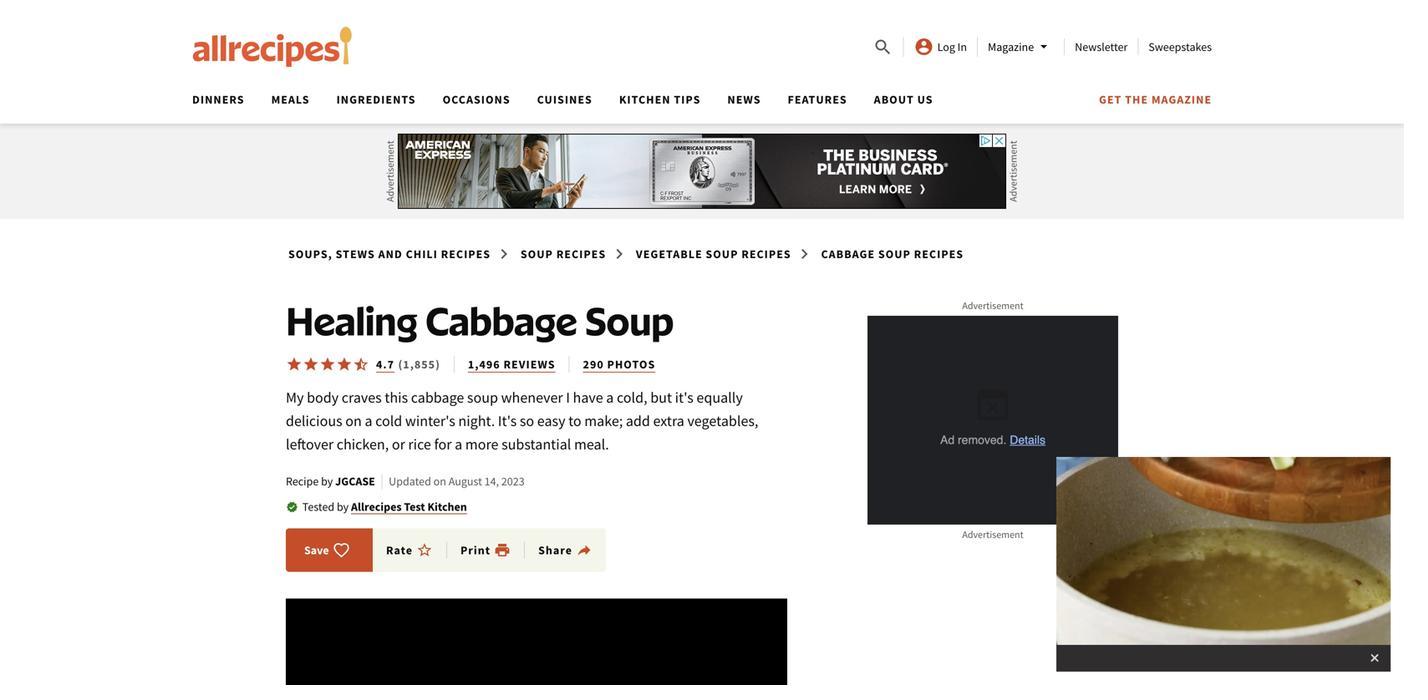 Task type: locate. For each thing, give the bounding box(es) containing it.
stews
[[336, 247, 375, 262]]

winter's
[[405, 412, 455, 431]]

a right have
[[606, 388, 614, 407]]

night.
[[458, 412, 495, 431]]

get the magazine link
[[1099, 92, 1212, 107]]

navigation inside banner
[[179, 87, 1212, 124]]

1 horizontal spatial by
[[337, 499, 349, 514]]

0 horizontal spatial kitchen
[[428, 499, 467, 514]]

0 vertical spatial by
[[321, 474, 333, 489]]

1 vertical spatial kitchen
[[428, 499, 467, 514]]

1 horizontal spatial kitchen
[[619, 92, 671, 107]]

1 vertical spatial on
[[434, 474, 446, 489]]

2 vertical spatial a
[[455, 435, 462, 454]]

on inside my body craves this cabbage soup whenever i have a cold, but it's equally delicious on a cold winter's night. it's so easy to make; add extra vegetables, leftover chicken, or rice for a more substantial meal.
[[345, 412, 362, 431]]

navigation
[[179, 87, 1212, 124]]

a left cold
[[365, 412, 372, 431]]

on down craves
[[345, 412, 362, 431]]

1 horizontal spatial on
[[434, 474, 446, 489]]

kitchen down updated on august 14, 2023
[[428, 499, 467, 514]]

a
[[606, 388, 614, 407], [365, 412, 372, 431], [455, 435, 462, 454]]

whenever
[[501, 388, 563, 407]]

body
[[307, 388, 339, 407]]

0 vertical spatial on
[[345, 412, 362, 431]]

star image up body
[[303, 356, 319, 373]]

tested
[[302, 499, 335, 514]]

cabbage soup recipes link
[[819, 243, 967, 265]]

occasions link
[[443, 92, 511, 107]]

cuisines link
[[537, 92, 593, 107]]

account image
[[914, 37, 934, 57]]

2 chevron_right image from the left
[[610, 244, 630, 264]]

recipes
[[441, 247, 491, 262], [557, 247, 606, 262], [742, 247, 791, 262], [914, 247, 964, 262]]

kitchen tips
[[619, 92, 701, 107]]

0 vertical spatial a
[[606, 388, 614, 407]]

chevron_right image for soups, stews and chili recipes
[[494, 244, 514, 264]]

(1,855)
[[398, 357, 440, 372]]

vegetables,
[[688, 412, 759, 431]]

or
[[392, 435, 405, 454]]

1 horizontal spatial chevron_right image
[[610, 244, 630, 264]]

us
[[918, 92, 933, 107]]

allrecipes test kitchen link
[[351, 499, 467, 514]]

1 vertical spatial by
[[337, 499, 349, 514]]

navigation containing dinners
[[179, 87, 1212, 124]]

print button
[[461, 542, 511, 559]]

get the magazine
[[1099, 92, 1212, 107]]

3 chevron_right image from the left
[[795, 244, 815, 264]]

by right recipe
[[321, 474, 333, 489]]

and
[[378, 247, 403, 262]]

vegetable soup recipes
[[636, 247, 791, 262]]

chevron_right image
[[494, 244, 514, 264], [610, 244, 630, 264], [795, 244, 815, 264]]

0 vertical spatial cabbage
[[821, 247, 875, 262]]

log in
[[938, 39, 967, 54]]

search image
[[873, 37, 893, 57]]

0 vertical spatial kitchen
[[619, 92, 671, 107]]

share
[[538, 543, 573, 558]]

cuisines
[[537, 92, 593, 107]]

4 recipes from the left
[[914, 247, 964, 262]]

make;
[[585, 412, 623, 431]]

save button
[[299, 542, 355, 559]]

photos
[[607, 357, 656, 372]]

banner containing log in
[[0, 0, 1404, 124]]

star image
[[319, 356, 336, 373], [336, 356, 353, 373]]

my body craves this cabbage soup whenever i have a cold, but it's equally delicious on a cold winter's night. it's so easy to make; add extra vegetables, leftover chicken, or rice for a more substantial meal.
[[286, 388, 759, 454]]

star image up craves
[[336, 356, 353, 373]]

kitchen left tips
[[619, 92, 671, 107]]

soup
[[521, 247, 553, 262], [706, 247, 739, 262], [879, 247, 911, 262], [585, 297, 674, 345]]

about
[[874, 92, 914, 107]]

ingredients link
[[337, 92, 416, 107]]

1 chevron_right image from the left
[[494, 244, 514, 264]]

to
[[569, 412, 582, 431]]

it's
[[498, 412, 517, 431]]

1 vertical spatial a
[[365, 412, 372, 431]]

about us
[[874, 92, 933, 107]]

ingredients
[[337, 92, 416, 107]]

290 photos
[[583, 357, 656, 372]]

tested by allrecipes test kitchen
[[302, 499, 467, 514]]

banner
[[0, 0, 1404, 124]]

have
[[573, 388, 603, 407]]

meal.
[[574, 435, 609, 454]]

sweepstakes link
[[1149, 39, 1212, 54]]

meals link
[[271, 92, 310, 107]]

1 vertical spatial cabbage
[[426, 297, 577, 345]]

0 horizontal spatial cabbage
[[426, 297, 577, 345]]

magazine
[[988, 39, 1034, 54]]

advertisement region
[[398, 134, 1007, 209], [868, 316, 1119, 525]]

cabbage soup recipes
[[821, 247, 964, 262]]

delicious
[[286, 412, 342, 431]]

craves
[[342, 388, 382, 407]]

star image
[[286, 356, 303, 373], [303, 356, 319, 373]]

save
[[304, 543, 329, 558]]

2 horizontal spatial chevron_right image
[[795, 244, 815, 264]]

cabbage
[[821, 247, 875, 262], [426, 297, 577, 345]]

1 star image from the left
[[319, 356, 336, 373]]

dinners
[[192, 92, 245, 107]]

on
[[345, 412, 362, 431], [434, 474, 446, 489]]

features
[[788, 92, 847, 107]]

soup
[[467, 388, 498, 407]]

2 horizontal spatial a
[[606, 388, 614, 407]]

star image up my
[[286, 356, 303, 373]]

star half image
[[353, 356, 370, 373]]

sweepstakes
[[1149, 39, 1212, 54]]

0 horizontal spatial chevron_right image
[[494, 244, 514, 264]]

star image left star half image
[[319, 356, 336, 373]]

occasions
[[443, 92, 511, 107]]

2023
[[501, 474, 525, 489]]

1 vertical spatial advertisement region
[[868, 316, 1119, 525]]

0 horizontal spatial by
[[321, 474, 333, 489]]

chicken,
[[337, 435, 389, 454]]

chevron_right image for soup recipes
[[610, 244, 630, 264]]

a right for
[[455, 435, 462, 454]]

magazine button
[[988, 37, 1054, 57]]

soup recipes
[[521, 247, 606, 262]]

by right the tested
[[337, 499, 349, 514]]

1,496
[[468, 357, 500, 372]]

on left august
[[434, 474, 446, 489]]

caret_down image
[[1034, 37, 1054, 57]]

0 horizontal spatial on
[[345, 412, 362, 431]]



Task type: describe. For each thing, give the bounding box(es) containing it.
soups, stews and chili recipes
[[288, 247, 491, 262]]

14,
[[485, 474, 499, 489]]

log in link
[[914, 37, 967, 57]]

share button
[[538, 542, 593, 559]]

kitchen inside banner
[[619, 92, 671, 107]]

test
[[404, 499, 425, 514]]

about us link
[[874, 92, 933, 107]]

rice
[[408, 435, 431, 454]]

newsletter button
[[1075, 39, 1128, 54]]

print image
[[494, 542, 511, 559]]

chevron_right image for vegetable soup recipes
[[795, 244, 815, 264]]

by for recipe
[[321, 474, 333, 489]]

1 recipes from the left
[[441, 247, 491, 262]]

extra
[[653, 412, 685, 431]]

4.7 (1,855)
[[376, 357, 440, 372]]

news link
[[728, 92, 761, 107]]

recipe
[[286, 474, 319, 489]]

log
[[938, 39, 955, 54]]

substantial
[[502, 435, 571, 454]]

cold
[[375, 412, 402, 431]]

updated on august 14, 2023
[[389, 474, 525, 489]]

2 star image from the left
[[336, 356, 353, 373]]

rate button
[[386, 542, 447, 559]]

soups,
[[288, 247, 333, 262]]

rate
[[386, 543, 413, 558]]

cold,
[[617, 388, 648, 407]]

so
[[520, 412, 534, 431]]

290
[[583, 357, 604, 372]]

share image
[[576, 542, 593, 559]]

newsletter
[[1075, 39, 1128, 54]]

my
[[286, 388, 304, 407]]

equally
[[697, 388, 743, 407]]

news
[[728, 92, 761, 107]]

the
[[1125, 92, 1149, 107]]

this
[[385, 388, 408, 407]]

1 horizontal spatial cabbage
[[821, 247, 875, 262]]

meals
[[271, 92, 310, 107]]

allrecipes
[[351, 499, 402, 514]]

cabbage
[[411, 388, 464, 407]]

2 star image from the left
[[303, 356, 319, 373]]

august
[[449, 474, 482, 489]]

healing cabbage soup
[[286, 297, 674, 345]]

for
[[434, 435, 452, 454]]

kitchen tips link
[[619, 92, 701, 107]]

favorite image
[[333, 542, 350, 559]]

2 recipes from the left
[[557, 247, 606, 262]]

1 horizontal spatial a
[[455, 435, 462, 454]]

it's
[[675, 388, 694, 407]]

vegetable soup recipes link
[[634, 243, 794, 265]]

leftover
[[286, 435, 334, 454]]

star empty image
[[416, 542, 433, 559]]

chili
[[406, 247, 438, 262]]

in
[[958, 39, 967, 54]]

video player application
[[286, 457, 1391, 686]]

3 recipes from the left
[[742, 247, 791, 262]]

print
[[461, 543, 491, 558]]

home image
[[192, 27, 353, 67]]

dinners link
[[192, 92, 245, 107]]

soups, stews and chili recipes link
[[286, 243, 493, 265]]

easy
[[537, 412, 566, 431]]

4.7
[[376, 357, 395, 372]]

but
[[651, 388, 672, 407]]

features link
[[788, 92, 847, 107]]

i
[[566, 388, 570, 407]]

recipe by jgcase
[[286, 474, 375, 489]]

updated
[[389, 474, 431, 489]]

0 vertical spatial advertisement region
[[398, 134, 1007, 209]]

tips
[[674, 92, 701, 107]]

0 horizontal spatial a
[[365, 412, 372, 431]]

magazine
[[1152, 92, 1212, 107]]

more
[[465, 435, 499, 454]]

healing
[[286, 297, 418, 345]]

by for tested
[[337, 499, 349, 514]]

vegetable
[[636, 247, 703, 262]]

get
[[1099, 92, 1122, 107]]

add
[[626, 412, 650, 431]]

1 star image from the left
[[286, 356, 303, 373]]



Task type: vqa. For each thing, say whether or not it's contained in the screenshot.
"Chili" at the left
yes



